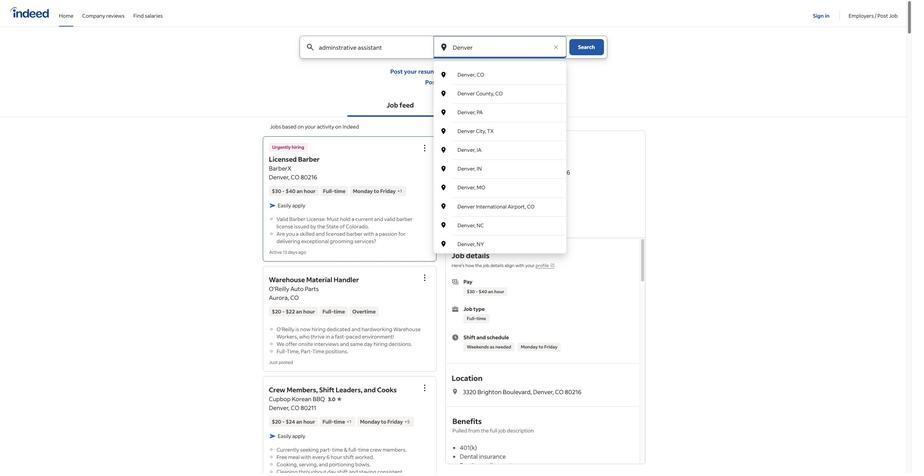 Task type: describe. For each thing, give the bounding box(es) containing it.
clear location input image
[[553, 43, 560, 51]]

job actions for warehouse material handler is collapsed image
[[421, 273, 430, 282]]

search suggestions list box
[[434, 66, 567, 253]]

3.0 out of five stars rating image
[[328, 396, 342, 403]]



Task type: locate. For each thing, give the bounding box(es) containing it.
tab list
[[0, 95, 907, 117]]

None search field
[[294, 36, 614, 253]]

Edit location text field
[[452, 36, 549, 58]]

save this job image
[[505, 216, 514, 225]]

search: Job title, keywords, or company text field
[[318, 36, 421, 58]]

job actions for crew members, shift leaders, and cooks is collapsed image
[[421, 383, 430, 392]]

main content
[[0, 36, 907, 473]]

job actions for licensed barber is collapsed image
[[421, 144, 430, 153]]

love is love hair salon (opens in a new tab) image
[[515, 158, 521, 164]]

not interested image
[[527, 216, 536, 225]]

job preferences (opens in a new window) image
[[551, 263, 555, 267]]



Task type: vqa. For each thing, say whether or not it's contained in the screenshot.
Apply now (opens in a new tab) icon
no



